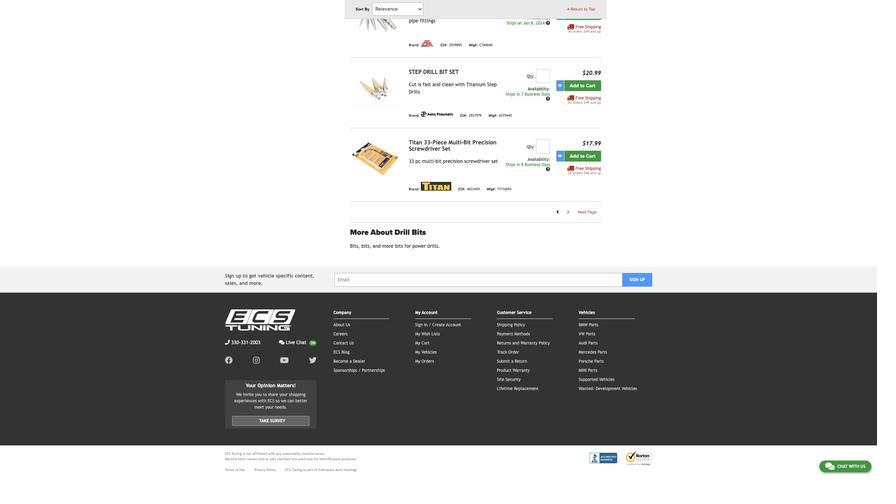 Task type: describe. For each thing, give the bounding box(es) containing it.
a for submit
[[512, 359, 514, 364]]

only
[[307, 457, 313, 461]]

up inside sign up to get vehicle specific content, sales, and more.
[[236, 273, 242, 279]]

on for removes broken studs, set screws and pipe fittings
[[569, 29, 572, 33]]

with inside "we invite you to share your shopping experiences with ecs so we can better meet your needs."
[[258, 398, 267, 403]]

add to cart button for $20.99
[[565, 80, 602, 91]]

Email email field
[[335, 273, 623, 286]]

sign for sign up to get vehicle specific content, sales, and more.
[[225, 273, 235, 279]]

mini parts link
[[579, 368, 598, 373]]

porsche
[[579, 359, 594, 364]]

2 horizontal spatial policy
[[539, 341, 550, 346]]

with inside ecs tuning is not affiliated with any automobile manufacturers. manufacturer names and/or part numbers are used only for identification purposes.
[[268, 452, 275, 456]]

es#: 2939895
[[441, 43, 462, 47]]

enthusiast
[[319, 468, 335, 472]]

add for $17.99
[[570, 153, 579, 159]]

es#: for set
[[461, 114, 468, 118]]

in for titan 33-piece multi-bit precision screwdriver set
[[517, 162, 521, 167]]

sign for sign up
[[630, 277, 639, 282]]

policy for shipping policy
[[515, 322, 526, 327]]

vw parts link
[[579, 332, 596, 336]]

mercedes
[[579, 350, 597, 355]]

mfg#: cta9040
[[469, 43, 493, 47]]

drills
[[409, 89, 420, 95]]

and inside removes broken studs, set screws and pipe fittings
[[485, 10, 493, 16]]

power
[[413, 243, 426, 249]]

1 link
[[553, 207, 563, 216]]

porsche parts
[[579, 359, 604, 364]]

2 link
[[563, 207, 574, 216]]

orders
[[422, 359, 434, 364]]

and down top
[[591, 29, 597, 33]]

add to wish list image
[[559, 154, 562, 158]]

0 vertical spatial mfg#:
[[469, 43, 478, 47]]

my cart link
[[416, 341, 430, 346]]

facebook logo image
[[225, 356, 233, 364]]

mini
[[579, 368, 587, 373]]

bits,
[[350, 243, 360, 249]]

cta tools - corporate logo image
[[421, 40, 434, 47]]

qty: for $17.99
[[527, 144, 535, 149]]

brand: for titan
[[409, 187, 420, 191]]

step drill bit set link
[[409, 69, 459, 75]]

is for ecs tuning is part of enthusiast auto holdings
[[303, 468, 306, 472]]

$20.99
[[583, 70, 602, 76]]

identification
[[320, 457, 341, 461]]

brand: for step
[[409, 114, 420, 118]]

experiences
[[235, 398, 257, 403]]

better
[[296, 398, 308, 403]]

your
[[246, 383, 256, 388]]

cut
[[409, 82, 417, 87]]

my for my vehicles
[[416, 350, 421, 355]]

manufacturers.
[[302, 452, 326, 456]]

us for about us
[[346, 322, 351, 327]]

0 vertical spatial es#:
[[441, 43, 448, 47]]

my for my orders
[[416, 359, 421, 364]]

careers link
[[334, 332, 348, 336]]

invite
[[243, 392, 254, 397]]

step
[[488, 82, 497, 87]]

shipping policy
[[497, 322, 526, 327]]

2
[[568, 209, 570, 214]]

bits, bits, and more bits for power drills.
[[350, 243, 440, 249]]

you
[[255, 392, 262, 397]]

7
[[522, 92, 524, 97]]

meet
[[255, 405, 264, 410]]

privacy
[[255, 468, 266, 472]]

cta9040
[[480, 43, 493, 47]]

matters!
[[277, 383, 296, 388]]

track order
[[497, 350, 519, 355]]

1 horizontal spatial part
[[307, 468, 313, 472]]

add for $20.99
[[570, 83, 579, 89]]

we
[[236, 392, 242, 397]]

audi parts link
[[579, 341, 598, 346]]

for inside ecs tuning is not affiliated with any automobile manufacturers. manufacturer names and/or part numbers are used only for identification purposes.
[[314, 457, 319, 461]]

days for $20.99
[[542, 92, 551, 97]]

vw parts
[[579, 332, 596, 336]]

cart for 33 pc multi-bit precision screwdriver set
[[586, 153, 596, 159]]

ecs tuning is not affiliated with any automobile manufacturers. manufacturer names and/or part numbers are used only for identification purposes.
[[225, 452, 357, 461]]

qty: for $20.99
[[527, 74, 535, 79]]

us for contact us
[[350, 341, 354, 346]]

product
[[497, 368, 512, 373]]

availability: for $17.99
[[528, 157, 551, 162]]

titan 33-piece multi-bit precision screwdriver set link
[[409, 139, 497, 152]]

add to cart button for $17.99
[[565, 151, 602, 161]]

names
[[247, 457, 257, 461]]

wanted: development vehicles
[[579, 386, 638, 391]]

shipping up "payment"
[[497, 322, 513, 327]]

comments image for live
[[279, 340, 285, 345]]

broken
[[430, 10, 445, 16]]

and down $20.99
[[591, 100, 597, 104]]

site
[[497, 377, 505, 382]]

returns
[[497, 341, 512, 346]]

and inside sign up to get vehicle specific content, sales, and more.
[[240, 280, 248, 286]]

0 horizontal spatial return
[[515, 359, 528, 364]]

enthusiast auto holdings link
[[319, 467, 357, 472]]

1 free from the top
[[576, 24, 584, 29]]

orders for $17.99
[[573, 171, 583, 175]]

terms of use
[[225, 468, 245, 472]]

33
[[409, 158, 414, 164]]

parts for mini parts
[[589, 368, 598, 373]]

product warranty link
[[497, 368, 530, 373]]

screwdriver
[[409, 145, 441, 152]]

shipping for cut is fast and clean with titanium step drills
[[586, 96, 602, 100]]

a for become
[[350, 359, 352, 364]]

auto
[[336, 468, 343, 472]]

1 vertical spatial your
[[266, 405, 274, 410]]

es#2937979 - ast9445 - step drill bit set - cut is fast and clean with titanium step drills - astro pneumatic - audi bmw volkswagen mercedes benz mini porsche image
[[350, 69, 404, 109]]

are
[[292, 457, 297, 461]]

cart for removes broken studs, set screws and pipe fittings
[[586, 11, 596, 17]]

titan 33-piece multi-bit precision screwdriver set
[[409, 139, 497, 152]]

question circle image
[[546, 21, 551, 25]]

live
[[286, 340, 295, 345]]

2937979
[[469, 114, 482, 118]]

step
[[409, 69, 422, 75]]

page
[[588, 209, 597, 214]]

audi parts
[[579, 341, 598, 346]]

1 vertical spatial set
[[492, 158, 498, 164]]

chat with us
[[838, 464, 866, 469]]

pc
[[416, 158, 421, 164]]

1 availability: from the top
[[528, 15, 551, 20]]

blog
[[342, 350, 350, 355]]

ships for titan 33-piece multi-bit precision screwdriver set
[[506, 162, 516, 167]]

my cart
[[416, 341, 430, 346]]

screws
[[469, 10, 484, 16]]

es#2939895 - cta9040 - spiral screw extractor set - removes broken studs, set screws and pipe fittings - cta tools - audi bmw volkswagen mercedes benz mini porsche image
[[350, 0, 404, 38]]

we invite you to share your shopping experiences with ecs so we can better meet your needs.
[[235, 392, 308, 410]]

my orders
[[416, 359, 434, 364]]

cart for cut is fast and clean with titanium step drills
[[586, 83, 596, 89]]

days for $17.99
[[542, 162, 551, 167]]

ecs for ecs tuning is part of enthusiast auto holdings
[[286, 468, 291, 472]]

vw
[[579, 332, 585, 336]]

fittings
[[420, 18, 436, 23]]

orders for $20.99
[[573, 100, 583, 104]]

track order link
[[497, 350, 519, 355]]

1 of from the left
[[235, 468, 239, 472]]

1 horizontal spatial /
[[429, 322, 431, 327]]

8
[[522, 162, 524, 167]]

can
[[288, 398, 294, 403]]

free shipping on orders $49 and up for $20.99
[[569, 96, 602, 104]]

return inside return to top link
[[571, 7, 583, 12]]

opinion
[[258, 383, 276, 388]]

more.
[[249, 280, 263, 286]]

1 vertical spatial about
[[334, 322, 345, 327]]

step drill bit set
[[409, 69, 459, 75]]

titan
[[409, 139, 423, 146]]

vehicles right the development
[[622, 386, 638, 391]]

mfg#: tit16093
[[487, 187, 512, 191]]

chat inside chat with us link
[[838, 464, 848, 469]]

shopping
[[289, 392, 306, 397]]

1 brand: from the top
[[409, 43, 420, 47]]

affiliated
[[253, 452, 267, 456]]

sign up to get vehicle specific content, sales, and more.
[[225, 273, 315, 286]]

phone image
[[225, 340, 230, 345]]

2003
[[251, 340, 261, 345]]

1 vertical spatial warranty
[[513, 368, 530, 373]]

my account
[[416, 310, 438, 315]]

bits
[[412, 228, 426, 237]]

and down $17.99
[[591, 171, 597, 175]]

drill
[[424, 69, 438, 75]]

caret up image
[[568, 7, 570, 11]]

ecs tuning is part of enthusiast auto holdings
[[286, 468, 357, 472]]

and inside cut is fast and clean with titanium step drills
[[433, 82, 441, 87]]

service
[[517, 310, 532, 315]]



Task type: locate. For each thing, give the bounding box(es) containing it.
free shipping on orders $49 and up down return to top
[[569, 24, 602, 33]]

orders down $20.99
[[573, 100, 583, 104]]

ecs inside ecs tuning is not affiliated with any automobile manufacturers. manufacturer names and/or part numbers are used only for identification purposes.
[[225, 452, 231, 456]]

shipping for removes broken studs, set screws and pipe fittings
[[586, 24, 602, 29]]

parts right bmw
[[590, 322, 599, 327]]

1 question circle image from the top
[[546, 97, 551, 101]]

es#: left '2937979' on the right
[[461, 114, 468, 118]]

a left the dealer
[[350, 359, 352, 364]]

2 vertical spatial ships
[[506, 162, 516, 167]]

2 horizontal spatial is
[[418, 82, 422, 87]]

0 vertical spatial tuning
[[232, 452, 242, 456]]

2 vertical spatial free
[[576, 166, 584, 171]]

tuning down the are on the left bottom
[[292, 468, 302, 472]]

free for $20.99
[[576, 96, 584, 100]]

to
[[584, 7, 588, 12], [581, 11, 585, 17], [581, 83, 585, 89], [581, 153, 585, 159], [243, 273, 248, 279], [263, 392, 267, 397]]

2 add to cart button from the top
[[565, 80, 602, 91]]

content,
[[295, 273, 315, 279]]

ships for step drill bit set
[[506, 92, 516, 97]]

site security link
[[497, 377, 521, 382]]

2 horizontal spatial sign
[[630, 277, 639, 282]]

ast9445
[[499, 114, 513, 118]]

1 vertical spatial mfg#:
[[489, 114, 498, 118]]

availability: up ships in 8 business days at right top
[[528, 157, 551, 162]]

2 orders from the top
[[573, 100, 583, 104]]

1 vertical spatial free shipping on orders $49 and up
[[569, 96, 602, 104]]

removes broken studs, set screws and pipe fittings
[[409, 10, 493, 23]]

about up more
[[371, 228, 393, 237]]

ships left 7
[[506, 92, 516, 97]]

business right 7
[[525, 92, 541, 97]]

to inside "we invite you to share your shopping experiences with ecs so we can better meet your needs."
[[263, 392, 267, 397]]

0 vertical spatial $49
[[584, 29, 590, 33]]

ships left jan on the right of the page
[[507, 21, 516, 25]]

careers
[[334, 332, 348, 336]]

vehicles
[[579, 310, 595, 315], [422, 350, 437, 355], [600, 377, 615, 382], [622, 386, 638, 391]]

fast
[[423, 82, 431, 87]]

free down $17.99
[[576, 166, 584, 171]]

up for 33 pc multi-bit precision screwdriver set
[[598, 171, 602, 175]]

mfg#: for titan 33-piece multi-bit precision screwdriver set
[[487, 187, 496, 191]]

2 question circle image from the top
[[546, 167, 551, 171]]

1 in from the top
[[517, 92, 521, 97]]

0 horizontal spatial about
[[334, 322, 345, 327]]

2 my from the top
[[416, 332, 421, 336]]

3 free shipping on orders $49 and up from the top
[[569, 166, 602, 175]]

2 vertical spatial policy
[[267, 468, 276, 472]]

my wish lists link
[[416, 332, 440, 336]]

2 vertical spatial us
[[861, 464, 866, 469]]

1 a from the left
[[350, 359, 352, 364]]

and right sales,
[[240, 280, 248, 286]]

removes
[[409, 10, 428, 16]]

part down only
[[307, 468, 313, 472]]

0 vertical spatial account
[[422, 310, 438, 315]]

and up order
[[513, 341, 520, 346]]

product warranty
[[497, 368, 530, 373]]

comments image inside chat with us link
[[826, 462, 835, 470]]

ecs inside "we invite you to share your shopping experiences with ecs so we can better meet your needs."
[[268, 398, 275, 403]]

add right add to wish list image at the right top of page
[[570, 83, 579, 89]]

instagram logo image
[[253, 356, 260, 364]]

set right screwdriver
[[492, 158, 498, 164]]

drills.
[[428, 243, 440, 249]]

1 orders from the top
[[573, 29, 583, 33]]

comments image left live
[[279, 340, 285, 345]]

shipping policy link
[[497, 322, 526, 327]]

0 horizontal spatial a
[[350, 359, 352, 364]]

tuning up "manufacturer"
[[232, 452, 242, 456]]

shipping down $17.99
[[586, 166, 602, 171]]

2 vertical spatial add
[[570, 153, 579, 159]]

1 add to cart button from the top
[[565, 9, 602, 20]]

account up in
[[422, 310, 438, 315]]

tit16093
[[498, 187, 512, 191]]

1 vertical spatial /
[[359, 368, 361, 373]]

tuning for not
[[232, 452, 242, 456]]

question circle image down ships in 8 business days at right top
[[546, 167, 551, 171]]

contact
[[334, 341, 348, 346]]

your up we at the left bottom
[[280, 392, 288, 397]]

1 vertical spatial availability:
[[528, 86, 551, 91]]

vehicles up wanted: development vehicles
[[600, 377, 615, 382]]

automobile
[[283, 452, 301, 456]]

on for 33 pc multi-bit precision screwdriver set
[[569, 171, 572, 175]]

tuning inside ecs tuning is not affiliated with any automobile manufacturers. manufacturer names and/or part numbers are used only for identification purposes.
[[232, 452, 242, 456]]

youtube logo image
[[280, 356, 289, 364]]

es#: 4033459
[[459, 187, 480, 191]]

1 vertical spatial orders
[[573, 100, 583, 104]]

es#: left the 2939895
[[441, 43, 448, 47]]

ships in 7 business days
[[506, 92, 551, 97]]

2 add to cart from the top
[[570, 83, 596, 89]]

add left top
[[570, 11, 579, 17]]

0 horizontal spatial comments image
[[279, 340, 285, 345]]

about up careers link
[[334, 322, 345, 327]]

0 vertical spatial add to cart
[[570, 11, 596, 17]]

es#: left 4033459 in the right of the page
[[459, 187, 466, 191]]

3 availability: from the top
[[528, 157, 551, 162]]

2 a from the left
[[512, 359, 514, 364]]

2 business from the top
[[525, 162, 541, 167]]

1 my from the top
[[416, 310, 421, 315]]

chat inside live chat link
[[297, 340, 307, 345]]

parts up the mercedes parts
[[589, 341, 598, 346]]

of left enthusiast
[[314, 468, 318, 472]]

live chat link
[[279, 339, 317, 346]]

1 vertical spatial business
[[525, 162, 541, 167]]

in left 7
[[517, 92, 521, 97]]

parts
[[590, 322, 599, 327], [587, 332, 596, 336], [589, 341, 598, 346], [598, 350, 608, 355], [595, 359, 604, 364], [589, 368, 598, 373]]

0 horizontal spatial tuning
[[232, 452, 242, 456]]

terms
[[225, 468, 234, 472]]

vehicles up orders
[[422, 350, 437, 355]]

1 add from the top
[[570, 11, 579, 17]]

mini parts
[[579, 368, 598, 373]]

1 vertical spatial es#:
[[461, 114, 468, 118]]

is down used
[[303, 468, 306, 472]]

warranty up security at the bottom right of page
[[513, 368, 530, 373]]

parts for porsche parts
[[595, 359, 604, 364]]

$49 down return to top
[[584, 29, 590, 33]]

customer service
[[497, 310, 532, 315]]

on for cut is fast and clean with titanium step drills
[[569, 100, 572, 104]]

2 vertical spatial orders
[[573, 171, 583, 175]]

astro pneumatic - corporate logo image
[[421, 111, 454, 117]]

piece
[[433, 139, 447, 146]]

development
[[596, 386, 621, 391]]

0 horizontal spatial part
[[270, 457, 277, 461]]

0 vertical spatial for
[[405, 243, 411, 249]]

shipping down top
[[586, 24, 602, 29]]

mfg#: left cta9040
[[469, 43, 478, 47]]

1 vertical spatial tuning
[[292, 468, 302, 472]]

twitter logo image
[[309, 356, 317, 364]]

0 vertical spatial comments image
[[279, 340, 285, 345]]

up for removes broken studs, set screws and pipe fittings
[[598, 29, 602, 33]]

2 availability: from the top
[[528, 86, 551, 91]]

0 vertical spatial /
[[429, 322, 431, 327]]

0 vertical spatial ships
[[507, 21, 516, 25]]

0 horizontal spatial your
[[266, 405, 274, 410]]

submit a return
[[497, 359, 528, 364]]

sign inside sign up to get vehicle specific content, sales, and more.
[[225, 273, 235, 279]]

sign for sign in / create account
[[416, 322, 423, 327]]

1 vertical spatial in
[[517, 162, 521, 167]]

1 qty: from the top
[[527, 74, 535, 79]]

1 vertical spatial add to cart button
[[565, 80, 602, 91]]

1 vertical spatial brand:
[[409, 114, 420, 118]]

availability: up the ships in 7 business days
[[528, 86, 551, 91]]

3 brand: from the top
[[409, 187, 420, 191]]

manufacturer
[[225, 457, 246, 461]]

0 vertical spatial us
[[346, 322, 351, 327]]

0 vertical spatial chat
[[297, 340, 307, 345]]

2 brand: from the top
[[409, 114, 420, 118]]

ecs left blog
[[334, 350, 341, 355]]

1 horizontal spatial set
[[492, 158, 498, 164]]

1 horizontal spatial for
[[405, 243, 411, 249]]

question circle image
[[546, 97, 551, 101], [546, 167, 551, 171]]

ships left '8'
[[506, 162, 516, 167]]

3 add to cart button from the top
[[565, 151, 602, 161]]

my up my wish lists link
[[416, 310, 421, 315]]

2 vertical spatial $49
[[584, 171, 590, 175]]

mfg#: for step drill bit set
[[489, 114, 498, 118]]

330-
[[231, 340, 241, 345]]

sponsorships / partnerships link
[[334, 368, 385, 373]]

2024
[[536, 21, 545, 25]]

us inside chat with us link
[[861, 464, 866, 469]]

become a dealer
[[334, 359, 366, 364]]

1 vertical spatial add
[[570, 83, 579, 89]]

sales,
[[225, 280, 238, 286]]

part inside ecs tuning is not affiliated with any automobile manufacturers. manufacturer names and/or part numbers are used only for identification purposes.
[[270, 457, 277, 461]]

business for $17.99
[[525, 162, 541, 167]]

become a dealer link
[[334, 359, 366, 364]]

brand: left the titan - corporate logo
[[409, 187, 420, 191]]

parts for vw parts
[[587, 332, 596, 336]]

$49 down $20.99
[[584, 100, 590, 104]]

titan - corporate logo image
[[421, 182, 452, 191]]

question circle image for $17.99
[[546, 167, 551, 171]]

2 vertical spatial availability:
[[528, 157, 551, 162]]

0 vertical spatial orders
[[573, 29, 583, 33]]

and right the screws
[[485, 10, 493, 16]]

2 vertical spatial mfg#:
[[487, 187, 496, 191]]

es#4033459 - tit16093 - titan 33-piece multi-bit precision screwdriver set - 33 pc multi-bit precision screwdriver set - titan - audi bmw volkswagen mercedes benz mini image
[[350, 139, 404, 179]]

3 add from the top
[[570, 153, 579, 159]]

331-
[[241, 340, 251, 345]]

for right bits
[[405, 243, 411, 249]]

brand: left cta tools - corporate logo
[[409, 43, 420, 47]]

ecs for ecs tuning is not affiliated with any automobile manufacturers. manufacturer names and/or part numbers are used only for identification purposes.
[[225, 452, 231, 456]]

0 vertical spatial warranty
[[521, 341, 538, 346]]

0 vertical spatial policy
[[515, 322, 526, 327]]

company
[[334, 310, 352, 315]]

0 vertical spatial part
[[270, 457, 277, 461]]

shipping down $20.99
[[586, 96, 602, 100]]

next page link
[[574, 207, 602, 216]]

my left the 'wish' on the left bottom of the page
[[416, 332, 421, 336]]

1 vertical spatial chat
[[838, 464, 848, 469]]

sign in / create account link
[[416, 322, 462, 327]]

days right '8'
[[542, 162, 551, 167]]

1 business from the top
[[525, 92, 541, 97]]

privacy policy link
[[255, 467, 276, 472]]

0 horizontal spatial chat
[[297, 340, 307, 345]]

to inside sign up to get vehicle specific content, sales, and more.
[[243, 273, 248, 279]]

ecs down numbers
[[286, 468, 291, 472]]

tuning for part
[[292, 468, 302, 472]]

mfg#: left ast9445
[[489, 114, 498, 118]]

wish
[[422, 332, 431, 336]]

1 horizontal spatial account
[[446, 322, 462, 327]]

0 horizontal spatial for
[[314, 457, 319, 461]]

return right caret up icon
[[571, 7, 583, 12]]

3 orders from the top
[[573, 171, 583, 175]]

free shipping on orders $49 and up for $17.99
[[569, 166, 602, 175]]

0 horizontal spatial /
[[359, 368, 361, 373]]

free shipping on orders $49 and up down $20.99
[[569, 96, 602, 104]]

0 vertical spatial add to cart button
[[565, 9, 602, 20]]

1 vertical spatial qty:
[[527, 144, 535, 149]]

1 horizontal spatial comments image
[[826, 462, 835, 470]]

order
[[509, 350, 519, 355]]

None number field
[[537, 0, 551, 12], [537, 69, 551, 83], [537, 139, 551, 153], [537, 0, 551, 12], [537, 69, 551, 83], [537, 139, 551, 153]]

add to cart for $17.99
[[570, 153, 596, 159]]

in for step drill bit set
[[517, 92, 521, 97]]

1 horizontal spatial is
[[303, 468, 306, 472]]

2 free shipping on orders $49 and up from the top
[[569, 96, 602, 104]]

0 vertical spatial availability:
[[528, 15, 551, 20]]

my down my cart link
[[416, 350, 421, 355]]

1 horizontal spatial tuning
[[292, 468, 302, 472]]

0 vertical spatial free shipping on orders $49 and up
[[569, 24, 602, 33]]

qty: up ships in 8 business days at right top
[[527, 144, 535, 149]]

supported vehicles link
[[579, 377, 615, 382]]

ecs left so
[[268, 398, 275, 403]]

part down any at the bottom left
[[270, 457, 277, 461]]

multi-
[[422, 158, 436, 164]]

comments image
[[279, 340, 285, 345], [826, 462, 835, 470]]

take survey
[[259, 418, 286, 423]]

0 vertical spatial is
[[418, 82, 422, 87]]

es#: for multi-
[[459, 187, 466, 191]]

business for $20.99
[[525, 92, 541, 97]]

2939895
[[450, 43, 462, 47]]

up for cut is fast and clean with titanium step drills
[[598, 100, 602, 104]]

free down $20.99
[[576, 96, 584, 100]]

ecs tuning image
[[225, 309, 295, 330]]

orders down $17.99
[[573, 171, 583, 175]]

set right studs,
[[461, 10, 468, 16]]

and
[[485, 10, 493, 16], [591, 29, 597, 33], [433, 82, 441, 87], [591, 100, 597, 104], [591, 171, 597, 175], [373, 243, 381, 249], [240, 280, 248, 286], [513, 341, 520, 346]]

1 horizontal spatial return
[[571, 7, 583, 12]]

sign inside sign up button
[[630, 277, 639, 282]]

5 my from the top
[[416, 359, 421, 364]]

3 my from the top
[[416, 341, 421, 346]]

bit
[[464, 139, 471, 146]]

is right 'cut'
[[418, 82, 422, 87]]

parts down the mercedes parts
[[595, 359, 604, 364]]

audi
[[579, 341, 588, 346]]

question circle image for $20.99
[[546, 97, 551, 101]]

es#: 2937979
[[461, 114, 482, 118]]

lifetime replacement
[[497, 386, 539, 391]]

lifetime replacement link
[[497, 386, 539, 391]]

1 vertical spatial days
[[542, 162, 551, 167]]

lifetime
[[497, 386, 513, 391]]

2 vertical spatial brand:
[[409, 187, 420, 191]]

survey
[[271, 418, 286, 423]]

my for my cart
[[416, 341, 421, 346]]

2 vertical spatial is
[[303, 468, 306, 472]]

1 horizontal spatial policy
[[515, 322, 526, 327]]

take survey link
[[232, 416, 310, 426]]

$49 for $17.99
[[584, 171, 590, 175]]

parts up porsche parts link
[[598, 350, 608, 355]]

1 vertical spatial us
[[350, 341, 354, 346]]

question circle image down the ships in 7 business days
[[546, 97, 551, 101]]

with inside cut is fast and clean with titanium step drills
[[456, 82, 465, 87]]

2 in from the top
[[517, 162, 521, 167]]

of left use
[[235, 468, 239, 472]]

return to top
[[570, 7, 596, 12]]

ships on jan 8, 2024
[[507, 21, 546, 25]]

brand: left astro pneumatic - corporate logo
[[409, 114, 420, 118]]

1 horizontal spatial chat
[[838, 464, 848, 469]]

vehicle
[[258, 273, 275, 279]]

add right add to wish list icon
[[570, 153, 579, 159]]

set
[[450, 69, 459, 75]]

my for my account
[[416, 310, 421, 315]]

account right create
[[446, 322, 462, 327]]

3 $49 from the top
[[584, 171, 590, 175]]

days right 7
[[542, 92, 551, 97]]

parts down porsche parts link
[[589, 368, 598, 373]]

4 my from the top
[[416, 350, 421, 355]]

0 vertical spatial brand:
[[409, 43, 420, 47]]

business right '8'
[[525, 162, 541, 167]]

1 vertical spatial $49
[[584, 100, 590, 104]]

and right bits,
[[373, 243, 381, 249]]

1 $49 from the top
[[584, 29, 590, 33]]

availability: up 2024
[[528, 15, 551, 20]]

2 of from the left
[[314, 468, 318, 472]]

sign up
[[630, 277, 646, 282]]

1 vertical spatial return
[[515, 359, 528, 364]]

ecs for ecs blog
[[334, 350, 341, 355]]

mfg#: ast9445
[[489, 114, 513, 118]]

and right fast
[[433, 82, 441, 87]]

33 pc multi-bit precision screwdriver set
[[409, 158, 498, 164]]

mfg#: left tit16093
[[487, 187, 496, 191]]

track
[[497, 350, 507, 355]]

1 add to cart from the top
[[570, 11, 596, 17]]

my up my vehicles
[[416, 341, 421, 346]]

specific
[[276, 273, 294, 279]]

1 horizontal spatial your
[[280, 392, 288, 397]]

your right meet at the left bottom of page
[[266, 405, 274, 410]]

comments image left chat with us
[[826, 462, 835, 470]]

3 free from the top
[[576, 166, 584, 171]]

qty: up the ships in 7 business days
[[527, 74, 535, 79]]

1 vertical spatial for
[[314, 457, 319, 461]]

my for my wish lists
[[416, 332, 421, 336]]

policy for privacy policy
[[267, 468, 276, 472]]

set inside removes broken studs, set screws and pipe fittings
[[461, 10, 468, 16]]

sign
[[225, 273, 235, 279], [630, 277, 639, 282], [416, 322, 423, 327]]

parts for mercedes parts
[[598, 350, 608, 355]]

0 vertical spatial return
[[571, 7, 583, 12]]

2 vertical spatial add to cart
[[570, 153, 596, 159]]

parts for bmw parts
[[590, 322, 599, 327]]

0 horizontal spatial policy
[[267, 468, 276, 472]]

1 vertical spatial policy
[[539, 341, 550, 346]]

0 horizontal spatial sign
[[225, 273, 235, 279]]

$49 down $17.99
[[584, 171, 590, 175]]

1 vertical spatial free
[[576, 96, 584, 100]]

add to cart for $20.99
[[570, 83, 596, 89]]

mercedes parts link
[[579, 350, 608, 355]]

/ right in
[[429, 322, 431, 327]]

1 days from the top
[[542, 92, 551, 97]]

any
[[276, 452, 282, 456]]

in
[[425, 322, 428, 327]]

0 vertical spatial add
[[570, 11, 579, 17]]

vehicles up bmw parts link
[[579, 310, 595, 315]]

add to wish list image
[[559, 84, 562, 87]]

1 vertical spatial add to cart
[[570, 83, 596, 89]]

cart
[[586, 11, 596, 17], [586, 83, 596, 89], [586, 153, 596, 159], [422, 341, 430, 346]]

shipping
[[586, 24, 602, 29], [586, 96, 602, 100], [586, 166, 602, 171], [497, 322, 513, 327]]

mercedes parts
[[579, 350, 608, 355]]

330-331-2003
[[231, 340, 261, 345]]

supported
[[579, 377, 599, 382]]

1 vertical spatial account
[[446, 322, 462, 327]]

porsche parts link
[[579, 359, 604, 364]]

free down return to top link
[[576, 24, 584, 29]]

for down manufacturers.
[[314, 457, 319, 461]]

submit
[[497, 359, 510, 364]]

up inside button
[[640, 277, 646, 282]]

$49 for $20.99
[[584, 100, 590, 104]]

0 horizontal spatial is
[[243, 452, 245, 456]]

2 vertical spatial es#:
[[459, 187, 466, 191]]

2 free from the top
[[576, 96, 584, 100]]

1 horizontal spatial about
[[371, 228, 393, 237]]

in left '8'
[[517, 162, 521, 167]]

free shipping on orders $49 and up down $17.99
[[569, 166, 602, 175]]

is left not
[[243, 452, 245, 456]]

my left orders
[[416, 359, 421, 364]]

0 horizontal spatial set
[[461, 10, 468, 16]]

return down order
[[515, 359, 528, 364]]

is inside cut is fast and clean with titanium step drills
[[418, 82, 422, 87]]

0 vertical spatial qty:
[[527, 74, 535, 79]]

0 horizontal spatial account
[[422, 310, 438, 315]]

1 vertical spatial question circle image
[[546, 167, 551, 171]]

warranty
[[521, 341, 538, 346], [513, 368, 530, 373]]

0 vertical spatial in
[[517, 92, 521, 97]]

2 add from the top
[[570, 83, 579, 89]]

2 days from the top
[[542, 162, 551, 167]]

1 vertical spatial part
[[307, 468, 313, 472]]

is inside ecs tuning is not affiliated with any automobile manufacturers. manufacturer names and/or part numbers are used only for identification purposes.
[[243, 452, 245, 456]]

0 horizontal spatial of
[[235, 468, 239, 472]]

parts for audi parts
[[589, 341, 598, 346]]

is for ecs tuning is not affiliated with any automobile manufacturers. manufacturer names and/or part numbers are used only for identification purposes.
[[243, 452, 245, 456]]

and/or
[[258, 457, 269, 461]]

1 horizontal spatial a
[[512, 359, 514, 364]]

methods
[[515, 332, 530, 336]]

orders down return to top link
[[573, 29, 583, 33]]

shipping for 33 pc multi-bit precision screwdriver set
[[586, 166, 602, 171]]

2 $49 from the top
[[584, 100, 590, 104]]

warranty down methods
[[521, 341, 538, 346]]

1 free shipping on orders $49 and up from the top
[[569, 24, 602, 33]]

3 add to cart from the top
[[570, 153, 596, 159]]

ecs up "manufacturer"
[[225, 452, 231, 456]]

availability: for $20.99
[[528, 86, 551, 91]]

/ down the dealer
[[359, 368, 361, 373]]

add to cart
[[570, 11, 596, 17], [570, 83, 596, 89], [570, 153, 596, 159]]

paginated product list navigation navigation
[[350, 207, 602, 216]]

comments image for chat
[[826, 462, 835, 470]]

parts right vw
[[587, 332, 596, 336]]

2 qty: from the top
[[527, 144, 535, 149]]

bmw parts link
[[579, 322, 599, 327]]

create
[[433, 322, 445, 327]]

2 vertical spatial add to cart button
[[565, 151, 602, 161]]

comments image inside live chat link
[[279, 340, 285, 345]]

free for $17.99
[[576, 166, 584, 171]]

a right submit
[[512, 359, 514, 364]]

$17.99
[[583, 140, 602, 147]]



Task type: vqa. For each thing, say whether or not it's contained in the screenshot.
"Kit" at the top
no



